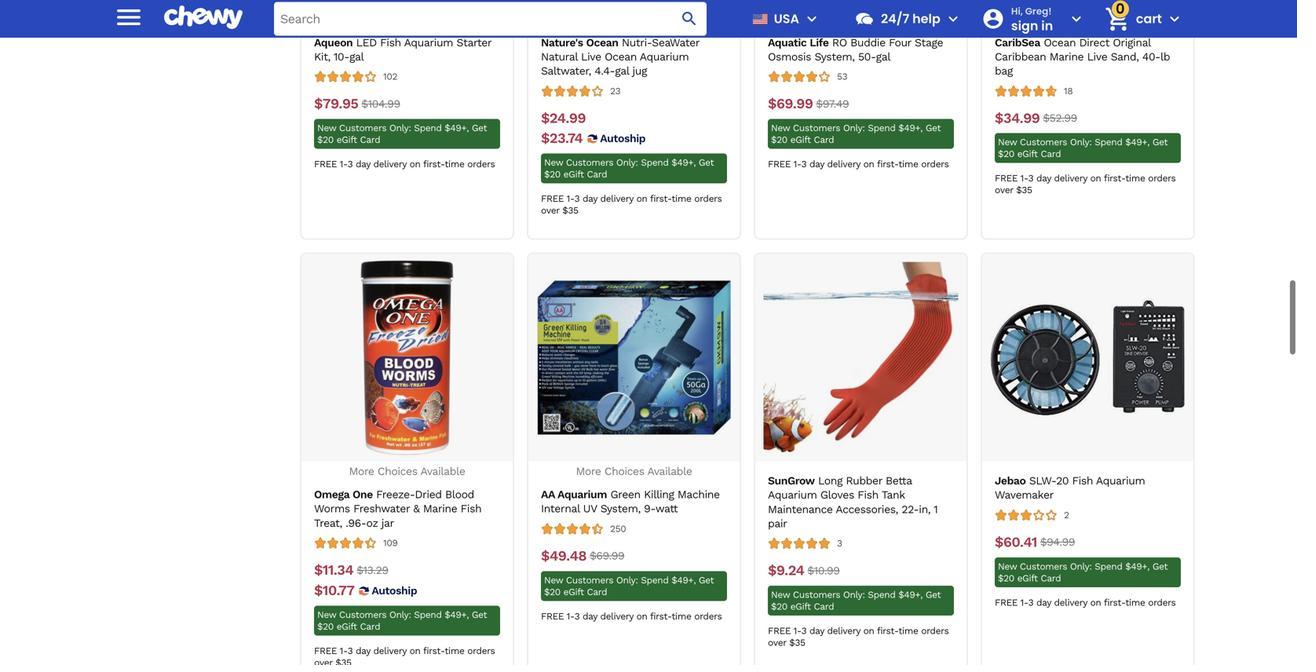 Task type: locate. For each thing, give the bounding box(es) containing it.
new customers only: spend $49+, get $20 egift card for $9.24
[[771, 589, 941, 612]]

gal down led at top
[[349, 50, 364, 63]]

free 1-3 day delivery on first-time orders down $69.99 text field
[[541, 611, 722, 622]]

ocean
[[586, 36, 618, 49], [1044, 36, 1076, 49], [605, 50, 637, 63]]

1- down $60.41 text field
[[1021, 597, 1028, 608]]

$69.99 left $97.49 in the top of the page
[[768, 96, 813, 112]]

autoship
[[600, 132, 646, 145], [372, 584, 417, 597]]

sign
[[1011, 17, 1038, 34]]

1-
[[340, 159, 348, 170], [794, 159, 801, 170], [1021, 173, 1028, 184], [567, 193, 574, 204], [1021, 597, 1028, 608], [567, 611, 574, 622], [794, 625, 801, 636], [340, 645, 348, 656]]

$69.99 inside the $49.48 $69.99
[[590, 549, 624, 562]]

get
[[472, 123, 487, 134], [926, 123, 941, 134], [1153, 137, 1168, 148], [699, 157, 714, 168], [1153, 561, 1168, 572], [699, 575, 714, 586], [926, 589, 941, 600], [472, 609, 487, 620]]

1 choices from the left
[[378, 465, 417, 478]]

autoship down $13.29 text box
[[372, 584, 417, 597]]

1- for $9.24
[[794, 625, 801, 636]]

customers down $10.77 text field
[[339, 609, 386, 620]]

0 horizontal spatial $69.99
[[590, 549, 624, 562]]

0 horizontal spatial available
[[420, 465, 465, 478]]

original
[[1113, 36, 1151, 49]]

available up the killing at the bottom of the page
[[647, 465, 692, 478]]

free down $9.24 text field
[[768, 625, 791, 636]]

Product search field
[[274, 2, 707, 36]]

over down $10.77 text field
[[314, 657, 333, 665]]

free 1-3 day delivery on first-time orders over $35 for $34.99
[[995, 173, 1176, 196]]

0 vertical spatial system,
[[815, 50, 855, 63]]

new for $60.41
[[998, 561, 1017, 572]]

0 vertical spatial autoship
[[600, 132, 646, 145]]

$35 for $24.99
[[562, 205, 578, 216]]

$49.48 $69.99
[[541, 548, 624, 564]]

fish down blood
[[461, 502, 482, 515]]

first-
[[423, 159, 445, 170], [877, 159, 899, 170], [1104, 173, 1126, 184], [650, 193, 672, 204], [1104, 597, 1126, 608], [650, 611, 672, 622], [877, 625, 899, 636], [423, 645, 445, 656]]

customers down $79.95 $104.99
[[339, 123, 386, 134]]

0 horizontal spatial live
[[581, 50, 601, 63]]

spend for $24.99
[[641, 157, 669, 168]]

$10.77
[[314, 582, 354, 599]]

egift down the $49.48 text field
[[563, 586, 584, 597]]

more
[[349, 465, 374, 478], [576, 465, 601, 478]]

egift down $60.41 $94.99
[[1017, 573, 1038, 584]]

day
[[356, 159, 370, 170], [810, 159, 824, 170], [1036, 173, 1051, 184], [583, 193, 597, 204], [1036, 597, 1051, 608], [583, 611, 597, 622], [810, 625, 824, 636], [356, 645, 370, 656]]

1 vertical spatial autoship
[[372, 584, 417, 597]]

customers down $34.99 $52.99 on the top
[[1020, 137, 1067, 148]]

tank
[[882, 489, 905, 502]]

1 horizontal spatial $69.99
[[768, 96, 813, 112]]

customers for $69.99
[[793, 123, 840, 134]]

$20 down $69.99 text box
[[771, 134, 787, 145]]

$97.49 text field
[[816, 96, 849, 113]]

items image
[[1103, 5, 1131, 33]]

delivery
[[373, 159, 407, 170], [827, 159, 860, 170], [1054, 173, 1087, 184], [600, 193, 634, 204], [1054, 597, 1087, 608], [600, 611, 634, 622], [827, 625, 860, 636], [373, 645, 407, 656]]

$10.99 text field
[[808, 562, 840, 579]]

$11.34 $13.29
[[314, 562, 388, 578]]

1 vertical spatial marine
[[423, 502, 457, 515]]

choices
[[378, 465, 417, 478], [605, 465, 644, 478]]

1 horizontal spatial autoship
[[600, 132, 646, 145]]

1 horizontal spatial menu image
[[802, 9, 821, 28]]

$104.99 text field
[[361, 96, 400, 113]]

customers down $23.74 text field
[[566, 157, 613, 168]]

menu image
[[113, 1, 144, 33], [802, 9, 821, 28]]

$49+,
[[445, 123, 469, 134], [899, 123, 923, 134], [1125, 137, 1150, 148], [672, 157, 696, 168], [1125, 561, 1150, 572], [672, 575, 696, 586], [899, 589, 923, 600], [445, 609, 469, 620]]

more choices available for green
[[576, 465, 692, 478]]

stage
[[915, 36, 943, 49]]

1- down $9.24 $10.99 at bottom right
[[794, 625, 801, 636]]

1 more choices available from the left
[[349, 465, 465, 478]]

rubber
[[846, 474, 882, 487]]

$24.99 text field
[[541, 110, 586, 127]]

orders
[[467, 159, 495, 170], [921, 159, 949, 170], [1148, 173, 1176, 184], [694, 193, 722, 204], [1148, 597, 1176, 608], [694, 611, 722, 622], [921, 625, 949, 636], [467, 645, 495, 656]]

gal inside "nutri-seawater natural live ocean aquarium saltwater, 4.4-gal jug"
[[615, 65, 629, 78]]

gal
[[349, 50, 364, 63], [876, 50, 891, 63], [615, 65, 629, 78]]

more choices available
[[349, 465, 465, 478], [576, 465, 692, 478]]

free down $34.99 text box on the top of page
[[995, 173, 1018, 184]]

new customers only: spend $49+, get $20 egift card down $23.74 text field
[[544, 157, 714, 180]]

only: for $34.99
[[1070, 137, 1092, 148]]

fish inside slw-20 fish aquarium wavemaker
[[1072, 474, 1093, 487]]

uv
[[583, 502, 597, 515]]

0 horizontal spatial marine
[[423, 502, 457, 515]]

aquarium right 20
[[1096, 474, 1145, 487]]

new down $60.41 text field
[[998, 561, 1017, 572]]

egift down $23.74 text field
[[563, 169, 584, 180]]

oz
[[366, 517, 378, 529]]

system,
[[815, 50, 855, 63], [600, 502, 641, 515]]

free down $69.99 text box
[[768, 159, 791, 170]]

$35 down $34.99 text box on the top of page
[[1016, 185, 1032, 196]]

$20 down $34.99 text box on the top of page
[[998, 149, 1014, 160]]

card for $69.99
[[814, 134, 834, 145]]

orders for $79.95
[[467, 159, 495, 170]]

get for $9.24
[[926, 589, 941, 600]]

kit,
[[314, 50, 330, 63]]

killing
[[644, 488, 674, 501]]

first- for $34.99
[[1104, 173, 1126, 184]]

$23.74 text field
[[541, 130, 583, 147]]

available for killing
[[647, 465, 692, 478]]

$49+, for $9.24
[[899, 589, 923, 600]]

0 vertical spatial marine
[[1050, 50, 1084, 63]]

new customers only: spend $49+, get $20 egift card down $97.49 text field
[[771, 123, 941, 145]]

direct
[[1079, 36, 1110, 49]]

card for $9.24
[[814, 601, 834, 612]]

first- for $60.41
[[1104, 597, 1126, 608]]

new customers only: spend $49+, get $20 egift card down $10.99 text field
[[771, 589, 941, 612]]

system, for ro
[[815, 50, 855, 63]]

$49+, for $79.95
[[445, 123, 469, 134]]

help
[[912, 10, 941, 27]]

account menu image
[[1067, 9, 1086, 28]]

1- down $79.95 text field
[[340, 159, 348, 170]]

3 down $79.95 $104.99
[[348, 159, 353, 170]]

3 down $34.99 $52.99 on the top
[[1028, 173, 1034, 184]]

new down the $49.48 text field
[[544, 575, 563, 586]]

more choices available up green
[[576, 465, 692, 478]]

free 1-3 day delivery on first-time orders down $94.99 text box
[[995, 597, 1176, 608]]

1 horizontal spatial more choices available
[[576, 465, 692, 478]]

free for $24.99
[[541, 193, 564, 204]]

$35 down $9.24 $10.99 at bottom right
[[789, 637, 805, 648]]

egift
[[337, 134, 357, 145], [790, 134, 811, 145], [1017, 149, 1038, 160], [563, 169, 584, 180], [1017, 573, 1038, 584], [563, 586, 584, 597], [790, 601, 811, 612], [337, 621, 357, 632]]

marine down the dried in the left bottom of the page
[[423, 502, 457, 515]]

2 horizontal spatial gal
[[876, 50, 891, 63]]

over down $34.99 text box on the top of page
[[995, 185, 1013, 196]]

egift for $24.99
[[563, 169, 584, 180]]

live down direct
[[1087, 50, 1107, 63]]

0 horizontal spatial system,
[[600, 502, 641, 515]]

$20 down the $49.48 text field
[[544, 586, 561, 597]]

over
[[995, 185, 1013, 196], [541, 205, 560, 216], [768, 637, 786, 648], [314, 657, 333, 665]]

1 horizontal spatial marine
[[1050, 50, 1084, 63]]

new down $79.95 text field
[[317, 123, 336, 134]]

on
[[410, 159, 420, 170], [863, 159, 874, 170], [1090, 173, 1101, 184], [636, 193, 647, 204], [1090, 597, 1101, 608], [636, 611, 647, 622], [863, 625, 874, 636], [410, 645, 420, 656]]

3 up $10.99
[[837, 538, 842, 549]]

orders for $60.41
[[1148, 597, 1176, 608]]

delivery for $79.95
[[373, 159, 407, 170]]

$49+, for $34.99
[[1125, 137, 1150, 148]]

blood
[[445, 488, 474, 501]]

free for $9.24
[[768, 625, 791, 636]]

new customers only: spend $49+, get $20 egift card for $24.99
[[544, 157, 714, 180]]

fish inside long rubber betta aquarium gloves fish tank maintenance accessories, 22-in, 1 pair
[[858, 489, 879, 502]]

free down $60.41 text field
[[995, 597, 1018, 608]]

menu image inside usa popup button
[[802, 9, 821, 28]]

$20 for $9.24
[[771, 601, 787, 612]]

new down $9.24 text field
[[771, 589, 790, 600]]

system, down ro
[[815, 50, 855, 63]]

on for $79.95
[[410, 159, 420, 170]]

3 down $60.41 $94.99
[[1028, 597, 1034, 608]]

free 1-3 day delivery on first-time orders for $69.99
[[768, 159, 949, 170]]

green killing machine internal uv system, 9-watt
[[541, 488, 720, 515]]

marine down direct
[[1050, 50, 1084, 63]]

free down $23.74 text field
[[541, 193, 564, 204]]

spend for $9.24
[[868, 589, 896, 600]]

available for dried
[[420, 465, 465, 478]]

first- for $69.99
[[877, 159, 899, 170]]

egift down $34.99 $52.99 on the top
[[1017, 149, 1038, 160]]

day for $9.24
[[810, 625, 824, 636]]

orders for $24.99
[[694, 193, 722, 204]]

customers down $69.99 $97.49
[[793, 123, 840, 134]]

1- down $34.99 text box on the top of page
[[1021, 173, 1028, 184]]

customers for $79.95
[[339, 123, 386, 134]]

system, inside ro buddie four stage osmosis system, 50-gal
[[815, 50, 855, 63]]

free 1-3 day delivery on first-time orders down $104.99 text box
[[314, 159, 495, 170]]

day for $69.99
[[810, 159, 824, 170]]

greg!
[[1025, 5, 1052, 17]]

in
[[1041, 17, 1053, 34]]

chewy home image
[[164, 0, 243, 35]]

customers for $60.41
[[1020, 561, 1067, 572]]

new customers only: spend $49+, get $20 egift card down $52.99 'text box' at the top of the page
[[998, 137, 1168, 160]]

gal inside ro buddie four stage osmosis system, 50-gal
[[876, 50, 891, 63]]

3 for $79.95
[[348, 159, 353, 170]]

system, inside green killing machine internal uv system, 9-watt
[[600, 502, 641, 515]]

fish right led at top
[[380, 36, 401, 49]]

natural
[[541, 50, 578, 63]]

$20 down $60.41 text field
[[998, 573, 1014, 584]]

delivery for $24.99
[[600, 193, 634, 204]]

osmosis
[[768, 50, 811, 63]]

0 horizontal spatial more choices available
[[349, 465, 465, 478]]

3
[[348, 159, 353, 170], [801, 159, 807, 170], [1028, 173, 1034, 184], [574, 193, 580, 204], [837, 538, 842, 549], [1028, 597, 1034, 608], [574, 611, 580, 622], [801, 625, 807, 636], [348, 645, 353, 656]]

1 horizontal spatial choices
[[605, 465, 644, 478]]

aquarium inside long rubber betta aquarium gloves fish tank maintenance accessories, 22-in, 1 pair
[[768, 489, 817, 502]]

new for $24.99
[[544, 157, 563, 168]]

3 down $9.24 $10.99 at bottom right
[[801, 625, 807, 636]]

orders for $69.99
[[921, 159, 949, 170]]

freeze-dried blood worms freshwater & marine fish treat, .96-oz jar
[[314, 488, 482, 529]]

egift down $10.77 text field
[[337, 621, 357, 632]]

1 more from the left
[[349, 465, 374, 478]]

1 horizontal spatial gal
[[615, 65, 629, 78]]

$69.99 down 250
[[590, 549, 624, 562]]

$69.99 text field
[[768, 96, 813, 113]]

0 horizontal spatial more
[[349, 465, 374, 478]]

usa button
[[746, 0, 821, 38]]

2
[[1064, 509, 1069, 520]]

aquarium up uv
[[558, 488, 607, 501]]

new for $79.95
[[317, 123, 336, 134]]

more choices available up freeze-
[[349, 465, 465, 478]]

1 horizontal spatial live
[[1087, 50, 1107, 63]]

$49+, for $69.99
[[899, 123, 923, 134]]

24/7 help
[[881, 10, 941, 27]]

$10.77 text field
[[314, 582, 354, 599]]

only:
[[389, 123, 411, 134], [843, 123, 865, 134], [1070, 137, 1092, 148], [616, 157, 638, 168], [1070, 561, 1092, 572], [616, 575, 638, 586], [843, 589, 865, 600], [389, 609, 411, 620]]

autoship for $10.77
[[372, 584, 417, 597]]

available up the dried in the left bottom of the page
[[420, 465, 465, 478]]

&
[[413, 502, 420, 515]]

new down $23.74 text field
[[544, 157, 563, 168]]

egift for $79.95
[[337, 134, 357, 145]]

time for $69.99
[[899, 159, 918, 170]]

aquarium left starter
[[404, 36, 453, 49]]

chewy support image
[[854, 9, 875, 29]]

autoship down 23
[[600, 132, 646, 145]]

2 choices from the left
[[605, 465, 644, 478]]

choices up freeze-
[[378, 465, 417, 478]]

aquarium down the seawater
[[640, 50, 689, 63]]

card for $24.99
[[587, 169, 607, 180]]

over down $9.24 text field
[[768, 637, 786, 648]]

aquarium inside slw-20 fish aquarium wavemaker
[[1096, 474, 1145, 487]]

new customers only: spend $49+, get $20 egift card
[[317, 123, 487, 145], [771, 123, 941, 145], [998, 137, 1168, 160], [544, 157, 714, 180], [998, 561, 1168, 584], [544, 575, 714, 597], [771, 589, 941, 612], [317, 609, 487, 632]]

freshwater
[[353, 502, 410, 515]]

get for $24.99
[[699, 157, 714, 168]]

1 horizontal spatial system,
[[815, 50, 855, 63]]

free
[[314, 159, 337, 170], [768, 159, 791, 170], [995, 173, 1018, 184], [541, 193, 564, 204], [995, 597, 1018, 608], [541, 611, 564, 622], [768, 625, 791, 636], [314, 645, 337, 656]]

free 1-3 day delivery on first-time orders for $60.41
[[995, 597, 1176, 608]]

new for $9.24
[[771, 589, 790, 600]]

delivery for $69.99
[[827, 159, 860, 170]]

$20 down $9.24 text field
[[771, 601, 787, 612]]

customers for $9.24
[[793, 589, 840, 600]]

new down $69.99 text box
[[771, 123, 790, 134]]

maintenance
[[768, 503, 833, 516]]

$35 for $34.99
[[1016, 185, 1032, 196]]

3 for $69.99
[[801, 159, 807, 170]]

omega
[[314, 488, 350, 501]]

$20 down $23.74 text field
[[544, 169, 561, 180]]

3 down $23.74 text field
[[574, 193, 580, 204]]

1- down $69.99 text box
[[794, 159, 801, 170]]

gal left jug
[[615, 65, 629, 78]]

egift down $69.99 $97.49
[[790, 134, 811, 145]]

free for $60.41
[[995, 597, 1018, 608]]

time for $79.95
[[445, 159, 464, 170]]

2 more choices available from the left
[[576, 465, 692, 478]]

free down $79.95 text field
[[314, 159, 337, 170]]

dried
[[415, 488, 442, 501]]

40-
[[1142, 50, 1161, 63]]

live down 'nature's ocean'
[[581, 50, 601, 63]]

aa aquarium
[[541, 488, 607, 501]]

led
[[356, 36, 377, 49]]

new customers only: spend $49+, get $20 egift card down $104.99 text box
[[317, 123, 487, 145]]

one
[[353, 488, 373, 501]]

freeze-
[[376, 488, 415, 501]]

free down the $49.48 text field
[[541, 611, 564, 622]]

0 vertical spatial $69.99
[[768, 96, 813, 112]]

more for aquarium
[[576, 465, 601, 478]]

live
[[581, 50, 601, 63], [1087, 50, 1107, 63]]

submit search image
[[680, 9, 699, 28]]

menu image up life
[[802, 9, 821, 28]]

aquatic
[[768, 36, 807, 49]]

$79.95 text field
[[314, 96, 358, 113]]

new down $34.99 text box on the top of page
[[998, 137, 1017, 148]]

0 horizontal spatial gal
[[349, 50, 364, 63]]

fish right 20
[[1072, 474, 1093, 487]]

$20 for $24.99
[[544, 169, 561, 180]]

fish up accessories,
[[858, 489, 879, 502]]

1 vertical spatial $69.99
[[590, 549, 624, 562]]

1 available from the left
[[420, 465, 465, 478]]

egift for $34.99
[[1017, 149, 1038, 160]]

over down $23.74 text field
[[541, 205, 560, 216]]

customers for $34.99
[[1020, 137, 1067, 148]]

customers down $60.41 $94.99
[[1020, 561, 1067, 572]]

1- down $23.74 text field
[[567, 193, 574, 204]]

1 horizontal spatial more
[[576, 465, 601, 478]]

first- for $9.24
[[877, 625, 899, 636]]

1 vertical spatial system,
[[600, 502, 641, 515]]

new customers only: spend $49+, get $20 egift card down $69.99 text field
[[544, 575, 714, 597]]

free 1-3 day delivery on first-time orders over $35
[[995, 173, 1176, 196], [541, 193, 722, 216], [768, 625, 949, 648], [314, 645, 495, 665]]

24/7 help link
[[848, 0, 941, 38]]

marine
[[1050, 50, 1084, 63], [423, 502, 457, 515]]

2 more from the left
[[576, 465, 601, 478]]

egift down $79.95 text field
[[337, 134, 357, 145]]

$35 down $23.74 text field
[[562, 205, 578, 216]]

more up aa aquarium
[[576, 465, 601, 478]]

machine
[[678, 488, 720, 501]]

worms
[[314, 502, 350, 515]]

new customers only: spend $49+, get $20 egift card down $94.99 text box
[[998, 561, 1168, 584]]

four
[[889, 36, 911, 49]]

system, for green
[[600, 502, 641, 515]]

gal down buddie
[[876, 50, 891, 63]]

system, down green
[[600, 502, 641, 515]]

ocean inside "nutri-seawater natural live ocean aquarium saltwater, 4.4-gal jug"
[[605, 50, 637, 63]]

0 horizontal spatial autoship
[[372, 584, 417, 597]]

long rubber betta aquarium gloves fish tank maintenance accessories, 22-in, 1 pair
[[768, 474, 938, 530]]

sand,
[[1111, 50, 1139, 63]]

2 available from the left
[[647, 465, 692, 478]]

spend
[[414, 123, 442, 134], [868, 123, 896, 134], [1095, 137, 1123, 148], [641, 157, 669, 168], [1095, 561, 1123, 572], [641, 575, 669, 586], [868, 589, 896, 600], [414, 609, 442, 620]]

0 horizontal spatial choices
[[378, 465, 417, 478]]

new for $69.99
[[771, 123, 790, 134]]

$97.49
[[816, 98, 849, 110]]

1 horizontal spatial available
[[647, 465, 692, 478]]

2 live from the left
[[1087, 50, 1107, 63]]

free for $34.99
[[995, 173, 1018, 184]]

choices up green
[[605, 465, 644, 478]]

1 live from the left
[[581, 50, 601, 63]]

3 for $34.99
[[1028, 173, 1034, 184]]

egift down $9.24 $10.99 at bottom right
[[790, 601, 811, 612]]



Task type: describe. For each thing, give the bounding box(es) containing it.
live inside ocean direct original caribbean marine live sand, 40-lb bag
[[1087, 50, 1107, 63]]

betta
[[886, 474, 912, 487]]

Search text field
[[274, 2, 707, 36]]

treat,
[[314, 517, 342, 529]]

$49+, for $60.41
[[1125, 561, 1150, 572]]

3 for $24.99
[[574, 193, 580, 204]]

slw-20 fish aquarium wavemaker
[[995, 474, 1145, 502]]

$104.99
[[361, 98, 400, 110]]

delivery for $34.99
[[1054, 173, 1087, 184]]

starter
[[457, 36, 491, 49]]

long
[[818, 474, 843, 487]]

omega one freeze-dried blood worms freshwater & marine fish treat, .96-oz jar image
[[310, 260, 505, 455]]

hi, greg! sign in
[[1011, 5, 1053, 34]]

day for $79.95
[[356, 159, 370, 170]]

1- down the $49.48 text field
[[567, 611, 574, 622]]

marine inside ocean direct original caribbean marine live sand, 40-lb bag
[[1050, 50, 1084, 63]]

$49.48
[[541, 548, 587, 564]]

choices for green
[[605, 465, 644, 478]]

1- for $24.99
[[567, 193, 574, 204]]

$13.29
[[357, 564, 388, 577]]

on for $69.99
[[863, 159, 874, 170]]

$20 for $69.99
[[771, 134, 787, 145]]

new customers only: spend $49+, get $20 egift card for $69.99
[[771, 123, 941, 145]]

only: for $24.99
[[616, 157, 638, 168]]

$20 for $34.99
[[998, 149, 1014, 160]]

over for $34.99
[[995, 185, 1013, 196]]

$94.99 text field
[[1040, 534, 1075, 551]]

autoship for $23.74
[[600, 132, 646, 145]]

customers for $24.99
[[566, 157, 613, 168]]

1- for $60.41
[[1021, 597, 1028, 608]]

$23.74
[[541, 130, 583, 147]]

time for $34.99
[[1126, 173, 1145, 184]]

18
[[1064, 85, 1073, 96]]

jebao
[[995, 474, 1026, 487]]

$60.41 text field
[[995, 534, 1037, 551]]

card for $79.95
[[360, 134, 380, 145]]

new down $10.77 text field
[[317, 609, 336, 620]]

20
[[1056, 474, 1069, 487]]

new customers only: spend $49+, get $20 egift card for $79.95
[[317, 123, 487, 145]]

time for $9.24
[[899, 625, 918, 636]]

egift for $69.99
[[790, 134, 811, 145]]

jug
[[632, 65, 647, 78]]

only: for $60.41
[[1070, 561, 1092, 572]]

$9.24 text field
[[768, 562, 804, 579]]

free for $69.99
[[768, 159, 791, 170]]

.96-
[[346, 517, 366, 529]]

aquarium inside led fish aquarium starter kit, 10-gal
[[404, 36, 453, 49]]

green
[[610, 488, 641, 501]]

card for $34.99
[[1041, 149, 1061, 160]]

only: for $79.95
[[389, 123, 411, 134]]

saltwater,
[[541, 65, 591, 78]]

sungrow
[[768, 474, 815, 487]]

omega one
[[314, 488, 373, 501]]

cart menu image
[[1165, 9, 1184, 28]]

watt
[[656, 502, 678, 515]]

first- for $79.95
[[423, 159, 445, 170]]

4.4-
[[595, 65, 615, 78]]

free 1-3 day delivery on first-time orders for $79.95
[[314, 159, 495, 170]]

102
[[383, 71, 397, 82]]

1
[[934, 503, 938, 516]]

seawater
[[652, 36, 699, 49]]

time for $60.41
[[1126, 597, 1145, 608]]

aqueon
[[314, 36, 353, 49]]

$49.48 text field
[[541, 548, 587, 565]]

first- for $24.99
[[650, 193, 672, 204]]

$79.95 $104.99
[[314, 96, 400, 112]]

gal inside led fish aquarium starter kit, 10-gal
[[349, 50, 364, 63]]

$10.99
[[808, 564, 840, 577]]

more choices available for freeze-
[[349, 465, 465, 478]]

jar
[[381, 517, 394, 529]]

aa
[[541, 488, 555, 501]]

fish inside led fish aquarium starter kit, 10-gal
[[380, 36, 401, 49]]

in,
[[919, 503, 931, 516]]

109
[[383, 537, 398, 548]]

22-
[[902, 503, 919, 516]]

3 for $9.24
[[801, 625, 807, 636]]

new customers only: spend $49+, get $20 egift card down $13.29 text box
[[317, 609, 487, 632]]

$69.99 text field
[[590, 548, 624, 565]]

free 1-3 day delivery on first-time orders over $35 for $24.99
[[541, 193, 722, 216]]

$94.99
[[1040, 536, 1075, 549]]

fish inside freeze-dried blood worms freshwater & marine fish treat, .96-oz jar
[[461, 502, 482, 515]]

$20 down $10.77 text field
[[317, 621, 334, 632]]

$11.34 text field
[[314, 562, 354, 579]]

pair
[[768, 517, 787, 530]]

marine inside freeze-dried blood worms freshwater & marine fish treat, .96-oz jar
[[423, 502, 457, 515]]

ro buddie four stage osmosis system, 50-gal
[[768, 36, 943, 63]]

50-
[[858, 50, 876, 63]]

$34.99 $52.99
[[995, 110, 1077, 126]]

$79.95
[[314, 96, 358, 112]]

$34.99
[[995, 110, 1040, 126]]

$13.29 text field
[[357, 562, 388, 579]]

orders for $34.99
[[1148, 173, 1176, 184]]

$35 for $9.24
[[789, 637, 805, 648]]

hi,
[[1011, 5, 1023, 17]]

help menu image
[[944, 9, 963, 28]]

orders for $9.24
[[921, 625, 949, 636]]

aa aquarium green killing machine internal uv system, 9-watt image
[[537, 260, 731, 455]]

led fish aquarium starter kit, 10-gal
[[314, 36, 491, 63]]

9-
[[644, 502, 656, 515]]

53
[[837, 71, 847, 82]]

$24.99
[[541, 110, 586, 126]]

time for $24.99
[[672, 193, 691, 204]]

day for $60.41
[[1036, 597, 1051, 608]]

3 down $10.77 text field
[[348, 645, 353, 656]]

cart
[[1136, 10, 1162, 27]]

$69.99 $97.49
[[768, 96, 849, 112]]

ocean direct original caribbean marine live sand, 40-lb bag
[[995, 36, 1170, 78]]

egift for $9.24
[[790, 601, 811, 612]]

1- for $69.99
[[794, 159, 801, 170]]

nature's ocean
[[541, 36, 618, 49]]

wavemaker
[[995, 489, 1054, 502]]

lb
[[1161, 50, 1170, 63]]

on for $60.41
[[1090, 597, 1101, 608]]

day for $24.99
[[583, 193, 597, 204]]

day for $34.99
[[1036, 173, 1051, 184]]

ro
[[832, 36, 847, 49]]

buddie
[[851, 36, 886, 49]]

live inside "nutri-seawater natural live ocean aquarium saltwater, 4.4-gal jug"
[[581, 50, 601, 63]]

10-
[[334, 50, 349, 63]]

$60.41
[[995, 534, 1037, 550]]

$20 for $79.95
[[317, 134, 334, 145]]

life
[[810, 36, 829, 49]]

$60.41 $94.99
[[995, 534, 1075, 550]]

customers down the $49.48 $69.99
[[566, 575, 613, 586]]

get for $79.95
[[472, 123, 487, 134]]

on for $9.24
[[863, 625, 874, 636]]

gloves
[[820, 489, 854, 502]]

free down $10.77 text field
[[314, 645, 337, 656]]

new customers only: spend $49+, get $20 egift card for $60.41
[[998, 561, 1168, 584]]

3 for $60.41
[[1028, 597, 1034, 608]]

nutri-
[[622, 36, 652, 49]]

accessories,
[[836, 503, 898, 516]]

aquatic life
[[768, 36, 829, 49]]

nutri-seawater natural live ocean aquarium saltwater, 4.4-gal jug
[[541, 36, 699, 78]]

$11.34
[[314, 562, 354, 578]]

$52.99
[[1043, 112, 1077, 125]]

aquarium inside "nutri-seawater natural live ocean aquarium saltwater, 4.4-gal jug"
[[640, 50, 689, 63]]

only: for $69.99
[[843, 123, 865, 134]]

1- for $79.95
[[340, 159, 348, 170]]

caribsea
[[995, 36, 1040, 49]]

3 down the $49.48 $69.99
[[574, 611, 580, 622]]

get for $60.41
[[1153, 561, 1168, 572]]

$20 for $60.41
[[998, 573, 1014, 584]]

egift for $60.41
[[1017, 573, 1038, 584]]

$9.24 $10.99
[[768, 562, 840, 579]]

$9.24
[[768, 562, 804, 579]]

23
[[610, 85, 621, 96]]

usa
[[774, 10, 799, 27]]

1- down $10.77 text field
[[340, 645, 348, 656]]

slw-
[[1029, 474, 1056, 487]]

$35 down $10.77 text field
[[336, 657, 351, 665]]

sungrow long rubber betta aquarium gloves fish tank maintenance accessories, 22-in, 1 pair image
[[764, 260, 958, 455]]

$34.99 text field
[[995, 110, 1040, 127]]

cart link
[[1098, 0, 1162, 38]]

spend for $60.41
[[1095, 561, 1123, 572]]

$52.99 text field
[[1043, 110, 1077, 127]]

jebao slw-20 fish aquarium wavemaker image
[[991, 260, 1185, 455]]

spend for $79.95
[[414, 123, 442, 134]]

ocean inside ocean direct original caribbean marine live sand, 40-lb bag
[[1044, 36, 1076, 49]]

$49+, for $24.99
[[672, 157, 696, 168]]

bag
[[995, 65, 1013, 78]]

free 1-3 day delivery on first-time orders over $35 for $9.24
[[768, 625, 949, 648]]

free for $79.95
[[314, 159, 337, 170]]

0 horizontal spatial menu image
[[113, 1, 144, 33]]

over for $9.24
[[768, 637, 786, 648]]

new for $34.99
[[998, 137, 1017, 148]]

get for $69.99
[[926, 123, 941, 134]]



Task type: vqa. For each thing, say whether or not it's contained in the screenshot.


